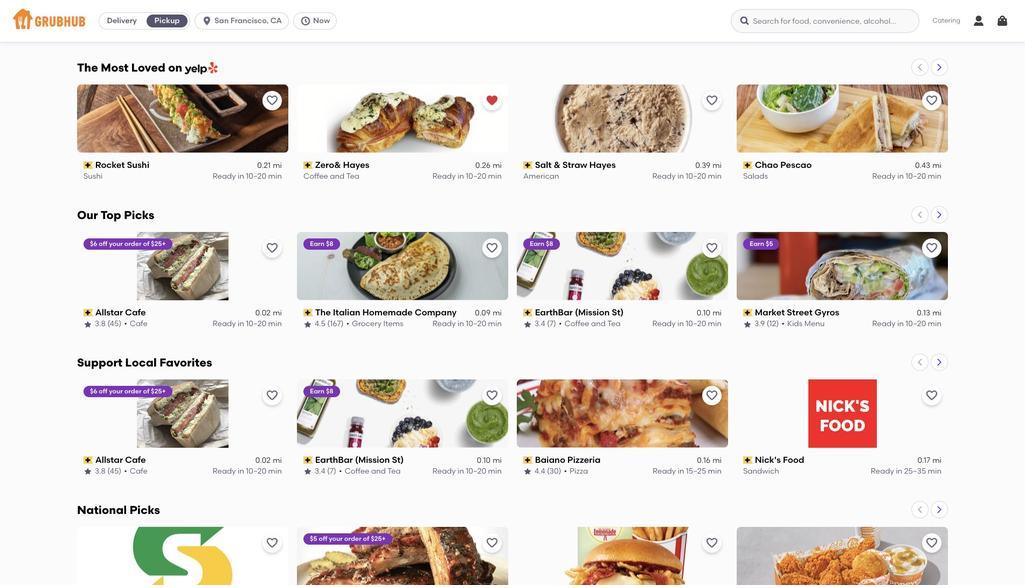 Task type: locate. For each thing, give the bounding box(es) containing it.
(7)
[[547, 320, 556, 329], [327, 467, 336, 477]]

$5 off your order of $25+
[[310, 536, 386, 543]]

save this restaurant button
[[262, 91, 282, 110], [702, 91, 722, 110], [922, 91, 942, 110], [262, 239, 282, 258], [482, 239, 502, 258], [702, 239, 722, 258], [922, 239, 942, 258], [262, 386, 282, 406], [482, 386, 502, 406], [702, 386, 722, 406], [922, 386, 942, 406], [262, 534, 282, 553], [482, 534, 502, 553], [702, 534, 722, 553], [922, 534, 942, 553]]

2 • cafe from the top
[[124, 467, 148, 477]]

• coffee and tea for subscription pass icon corresponding to zero& hayes
[[124, 25, 186, 34]]

in for earthbar (mission st) logo to the left
[[458, 467, 464, 477]]

3 caret right icon image from the top
[[935, 358, 944, 367]]

3.9
[[755, 320, 765, 329]]

0.02
[[255, 309, 271, 318], [255, 457, 271, 466]]

• cafe up local
[[124, 320, 148, 329]]

2 3.8 (45) from the top
[[95, 467, 121, 477]]

1 vertical spatial of
[[143, 388, 149, 395]]

hayes right straw
[[589, 160, 616, 170]]

1 horizontal spatial the
[[315, 308, 331, 318]]

subscription pass image up salads
[[743, 162, 753, 169]]

2 allstar cafe logo image from the top
[[137, 380, 228, 448]]

svg image
[[972, 15, 985, 27], [740, 16, 750, 26]]

zero& up "3.6 (29)"
[[95, 12, 121, 23]]

2 vertical spatial of
[[363, 536, 369, 543]]

0.02 mi for our top picks
[[255, 309, 282, 318]]

0.13 mi
[[917, 309, 942, 318]]

the for the italian homemade company
[[315, 308, 331, 318]]

• cafe for local
[[124, 467, 148, 477]]

$6 off your order of $25+
[[90, 240, 166, 248], [90, 388, 166, 395]]

10–20 for the 'salt & straw hayes logo'
[[686, 172, 706, 181]]

pickup button
[[145, 12, 190, 30]]

1 allstar from the top
[[95, 308, 123, 318]]

allstar cafe logo image
[[137, 232, 228, 301], [137, 380, 228, 448]]

0 vertical spatial your
[[109, 240, 123, 248]]

picks right top
[[124, 208, 154, 222]]

0 vertical spatial $25+
[[151, 240, 166, 248]]

0 vertical spatial (7)
[[547, 320, 556, 329]]

0 vertical spatial sushi
[[127, 160, 149, 170]]

kfc logo image
[[517, 527, 728, 586]]

caret left icon image
[[916, 63, 924, 72], [916, 211, 924, 219], [916, 358, 924, 367], [916, 506, 924, 515]]

3.8
[[95, 320, 106, 329], [95, 467, 106, 477]]

1 horizontal spatial 0.10 mi
[[697, 309, 722, 318]]

• coffee and tea
[[124, 25, 186, 34], [559, 320, 621, 329], [339, 467, 401, 477]]

picks right national
[[130, 504, 160, 517]]

the for the most loved on
[[77, 61, 98, 74]]

4 caret left icon image from the top
[[916, 506, 924, 515]]

$6 for our
[[90, 240, 97, 248]]

1 vertical spatial 3.4
[[315, 467, 325, 477]]

2 3.8 from the top
[[95, 467, 106, 477]]

1 (45) from the top
[[107, 320, 121, 329]]

1 horizontal spatial (7)
[[547, 320, 556, 329]]

1 vertical spatial earthbar
[[315, 455, 353, 466]]

2 0.02 from the top
[[255, 457, 271, 466]]

salt & straw hayes
[[535, 160, 616, 170]]

ready
[[213, 25, 236, 34], [213, 172, 236, 181], [433, 172, 456, 181], [652, 172, 676, 181], [872, 172, 896, 181], [213, 320, 236, 329], [433, 320, 456, 329], [652, 320, 676, 329], [872, 320, 896, 329], [213, 467, 236, 477], [433, 467, 456, 477], [653, 467, 676, 477], [871, 467, 894, 477]]

min for the topmost earthbar (mission st) logo
[[708, 320, 722, 329]]

subscription pass image for rocket sushi
[[84, 162, 93, 169]]

salt & straw hayes logo image
[[517, 85, 728, 153]]

earn
[[310, 240, 325, 248], [530, 240, 544, 248], [750, 240, 764, 248], [310, 388, 325, 395]]

zero& up coffee and tea at the top left of page
[[315, 160, 341, 170]]

0 horizontal spatial 3.4
[[315, 467, 325, 477]]

1 0.02 mi from the top
[[255, 309, 282, 318]]

subscription pass image up national
[[84, 457, 93, 465]]

1 horizontal spatial zero&
[[315, 160, 341, 170]]

the up 4.5
[[315, 308, 331, 318]]

1 vertical spatial 0.10 mi
[[477, 457, 502, 466]]

homemade
[[362, 308, 413, 318]]

1 0.02 from the top
[[255, 309, 271, 318]]

1 3.8 from the top
[[95, 320, 106, 329]]

0.16
[[697, 457, 711, 466]]

in for favorites allstar cafe logo
[[238, 467, 244, 477]]

1 caret right icon image from the top
[[935, 63, 944, 72]]

1 horizontal spatial st)
[[612, 308, 624, 318]]

3.8 for our
[[95, 320, 106, 329]]

1 horizontal spatial 0.26 mi
[[475, 161, 502, 170]]

10–20 for chao pescao logo
[[906, 172, 926, 181]]

caret right icon image down 0.13 mi on the bottom right
[[935, 358, 944, 367]]

0 vertical spatial allstar
[[95, 308, 123, 318]]

market street gyros
[[755, 308, 840, 318]]

caret left icon image for loved
[[916, 63, 924, 72]]

0 horizontal spatial 3.4 (7)
[[315, 467, 336, 477]]

1 vertical spatial $6 off your order of $25+
[[90, 388, 166, 395]]

caret right icon image down catering button
[[935, 63, 944, 72]]

$6 off your order of $25+ down our top picks
[[90, 240, 166, 248]]

min for favorites allstar cafe logo
[[268, 467, 282, 477]]

1 vertical spatial • cafe
[[124, 467, 148, 477]]

hayes left the pickup
[[123, 12, 150, 23]]

2 caret left icon image from the top
[[916, 211, 924, 219]]

pickup
[[154, 16, 180, 25]]

most
[[101, 61, 129, 74]]

1 allstar cafe logo image from the top
[[137, 232, 228, 301]]

allstar
[[95, 308, 123, 318], [95, 455, 123, 466]]

zero&
[[95, 12, 121, 23], [315, 160, 341, 170]]

order for local
[[124, 388, 142, 395]]

ready for rocket sushi logo
[[213, 172, 236, 181]]

1 horizontal spatial 0.26
[[475, 161, 491, 170]]

10–20 for the italian homemade company logo
[[466, 320, 486, 329]]

2 allstar cafe from the top
[[95, 455, 146, 466]]

1 allstar cafe from the top
[[95, 308, 146, 318]]

$6 down our
[[90, 240, 97, 248]]

1 vertical spatial • coffee and tea
[[559, 320, 621, 329]]

1 vertical spatial zero& hayes
[[315, 160, 369, 170]]

•
[[124, 25, 127, 34], [124, 320, 127, 329], [346, 320, 349, 329], [559, 320, 562, 329], [782, 320, 785, 329], [124, 467, 127, 477], [339, 467, 342, 477], [564, 467, 567, 477]]

min for the italian homemade company logo
[[488, 320, 502, 329]]

0 vertical spatial zero&
[[95, 12, 121, 23]]

(167)
[[327, 320, 344, 329]]

save this restaurant image
[[266, 94, 279, 107], [925, 242, 938, 255], [266, 390, 279, 402], [486, 390, 499, 402]]

• cafe up national picks
[[124, 467, 148, 477]]

• grocery items
[[346, 320, 404, 329]]

0 vertical spatial zero& hayes
[[95, 12, 150, 23]]

market
[[755, 308, 785, 318]]

market street gyros logo image
[[737, 232, 948, 301]]

earn $8
[[310, 240, 333, 248], [530, 240, 553, 248], [310, 388, 333, 395]]

2 horizontal spatial svg image
[[996, 15, 1009, 27]]

0 vertical spatial • coffee and tea
[[124, 25, 186, 34]]

caret right icon image
[[935, 63, 944, 72], [935, 211, 944, 219], [935, 358, 944, 367], [935, 506, 944, 515]]

0.09 mi
[[475, 309, 502, 318]]

chao
[[755, 160, 778, 170]]

ready for the market street gyros logo
[[872, 320, 896, 329]]

the most loved on
[[77, 61, 185, 74]]

tea
[[173, 25, 186, 34], [346, 172, 360, 181], [607, 320, 621, 329], [388, 467, 401, 477]]

0 vertical spatial $5
[[766, 240, 773, 248]]

food
[[783, 455, 804, 466]]

rocket sushi logo image
[[77, 85, 288, 153]]

caret right icon image for loved
[[935, 63, 944, 72]]

subscription pass image right 0.09 mi
[[523, 309, 533, 317]]

zero& hayes logo image
[[297, 85, 508, 153]]

sushi
[[127, 160, 149, 170], [84, 172, 103, 181]]

subscription pass image for earthbar (mission st)
[[303, 457, 313, 465]]

$6 off your order of $25+ down local
[[90, 388, 166, 395]]

0 vertical spatial (45)
[[107, 320, 121, 329]]

pizzeria
[[567, 455, 601, 466]]

subscription pass image left the market
[[743, 309, 753, 317]]

svg image inside san francisco, ca button
[[202, 16, 212, 26]]

15–25
[[686, 467, 706, 477]]

0 vertical spatial st)
[[612, 308, 624, 318]]

1 horizontal spatial earthbar (mission st)
[[535, 308, 624, 318]]

(45) up national picks
[[107, 467, 121, 477]]

subscription pass image
[[84, 162, 93, 169], [303, 162, 313, 169], [84, 309, 93, 317], [303, 457, 313, 465], [523, 457, 533, 465], [743, 457, 753, 465]]

svg image inside now button
[[300, 16, 311, 26]]

0.26
[[256, 14, 271, 23], [475, 161, 491, 170]]

• kids menu
[[782, 320, 825, 329]]

caret right icon image down 0.17 mi
[[935, 506, 944, 515]]

kids
[[787, 320, 803, 329]]

3.8 (45)
[[95, 320, 121, 329], [95, 467, 121, 477]]

caret right icon image down "0.43 mi"
[[935, 211, 944, 219]]

2 0.02 mi from the top
[[255, 457, 282, 466]]

chao pescao
[[755, 160, 812, 170]]

min for the 'salt & straw hayes logo'
[[708, 172, 722, 181]]

mi
[[273, 14, 282, 23], [273, 161, 282, 170], [493, 161, 502, 170], [713, 161, 722, 170], [933, 161, 942, 170], [273, 309, 282, 318], [493, 309, 502, 318], [713, 309, 722, 318], [933, 309, 942, 318], [273, 457, 282, 466], [493, 457, 502, 466], [713, 457, 722, 466], [933, 457, 942, 466]]

1 $6 from the top
[[90, 240, 97, 248]]

0 vertical spatial 3.4
[[535, 320, 545, 329]]

1 horizontal spatial (mission
[[575, 308, 610, 318]]

3.8 up national
[[95, 467, 106, 477]]

1 horizontal spatial earthbar
[[535, 308, 573, 318]]

3.8 (45) for support
[[95, 467, 121, 477]]

of for favorites
[[143, 388, 149, 395]]

dickey's barbecue pit logo image
[[297, 527, 508, 586]]

2 $6 from the top
[[90, 388, 97, 395]]

(mission
[[575, 308, 610, 318], [355, 455, 390, 466]]

caret right icon image for favorites
[[935, 358, 944, 367]]

0 vertical spatial 3.4 (7)
[[535, 320, 556, 329]]

sushi down rocket
[[84, 172, 103, 181]]

1 vertical spatial 0.02 mi
[[255, 457, 282, 466]]

0 vertical spatial order
[[124, 240, 142, 248]]

1 horizontal spatial svg image
[[300, 16, 311, 26]]

st)
[[612, 308, 624, 318], [392, 455, 404, 466]]

cafe
[[125, 308, 146, 318], [130, 320, 148, 329], [125, 455, 146, 466], [130, 467, 148, 477]]

4 caret right icon image from the top
[[935, 506, 944, 515]]

2 caret right icon image from the top
[[935, 211, 944, 219]]

grocery
[[352, 320, 382, 329]]

10–20
[[246, 25, 266, 34], [246, 172, 266, 181], [466, 172, 486, 181], [686, 172, 706, 181], [906, 172, 926, 181], [246, 320, 266, 329], [466, 320, 486, 329], [686, 320, 706, 329], [906, 320, 926, 329], [246, 467, 266, 477], [466, 467, 486, 477]]

1 • cafe from the top
[[124, 320, 148, 329]]

0.10
[[697, 309, 711, 318], [477, 457, 491, 466]]

and
[[156, 25, 171, 34], [330, 172, 345, 181], [591, 320, 606, 329], [371, 467, 386, 477]]

zero& hayes
[[95, 12, 150, 23], [315, 160, 369, 170]]

1 vertical spatial $25+
[[151, 388, 166, 395]]

svg image
[[996, 15, 1009, 27], [202, 16, 212, 26], [300, 16, 311, 26]]

• coffee and tea for earthbar (mission st)'s subscription pass icon
[[559, 320, 621, 329]]

ready for the italian homemade company logo
[[433, 320, 456, 329]]

2 (45) from the top
[[107, 467, 121, 477]]

hayes up coffee and tea at the top left of page
[[343, 160, 369, 170]]

0 horizontal spatial • coffee and tea
[[124, 25, 186, 34]]

baiano pizzeria  logo image
[[517, 380, 728, 448]]

0 vertical spatial earthbar (mission st)
[[535, 308, 624, 318]]

your for local
[[109, 388, 123, 395]]

(45) up the support
[[107, 320, 121, 329]]

$6 down the support
[[90, 388, 97, 395]]

Search for food, convenience, alcohol... search field
[[731, 9, 920, 33]]

favorites
[[159, 356, 212, 370]]

$25+ for favorites
[[151, 388, 166, 395]]

ready in 10–20 min
[[213, 25, 282, 34], [213, 172, 282, 181], [433, 172, 502, 181], [652, 172, 722, 181], [872, 172, 942, 181], [213, 320, 282, 329], [433, 320, 502, 329], [652, 320, 722, 329], [872, 320, 942, 329], [213, 467, 282, 477], [433, 467, 502, 477]]

0 horizontal spatial zero& hayes
[[95, 12, 150, 23]]

0.02 for favorites
[[255, 457, 271, 466]]

1 horizontal spatial earthbar (mission st) logo image
[[517, 232, 728, 301]]

0 horizontal spatial st)
[[392, 455, 404, 466]]

1 vertical spatial your
[[109, 388, 123, 395]]

1 $6 off your order of $25+ from the top
[[90, 240, 166, 248]]

ready for 'zero& hayes logo'
[[433, 172, 456, 181]]

1 vertical spatial allstar
[[95, 455, 123, 466]]

1 vertical spatial zero&
[[315, 160, 341, 170]]

3.8 (45) up the support
[[95, 320, 121, 329]]

0 horizontal spatial (mission
[[355, 455, 390, 466]]

(45) for top
[[107, 320, 121, 329]]

in for chao pescao logo
[[897, 172, 904, 181]]

subscription pass image for allstar cafe
[[84, 309, 93, 317]]

3.8 (45) up national
[[95, 467, 121, 477]]

national picks
[[77, 504, 160, 517]]

our top picks
[[77, 208, 154, 222]]

$5
[[766, 240, 773, 248], [310, 536, 317, 543]]

1 vertical spatial sushi
[[84, 172, 103, 181]]

allstar up national
[[95, 455, 123, 466]]

1 vertical spatial allstar cafe logo image
[[137, 380, 228, 448]]

min for allstar cafe logo related to picks
[[268, 320, 282, 329]]

1 vertical spatial (7)
[[327, 467, 336, 477]]

0.16 mi
[[697, 457, 722, 466]]

0.10 mi
[[697, 309, 722, 318], [477, 457, 502, 466]]

• cafe for top
[[124, 320, 148, 329]]

allstar cafe for top
[[95, 308, 146, 318]]

3.6
[[95, 25, 106, 34]]

earthbar (mission st) logo image
[[517, 232, 728, 301], [297, 380, 508, 448]]

$25+
[[151, 240, 166, 248], [151, 388, 166, 395], [371, 536, 386, 543]]

1 vertical spatial 0.02
[[255, 457, 271, 466]]

1 vertical spatial st)
[[392, 455, 404, 466]]

10–20 for the market street gyros logo
[[906, 320, 926, 329]]

0 horizontal spatial 0.26 mi
[[256, 14, 282, 23]]

1 vertical spatial 3.4 (7)
[[315, 467, 336, 477]]

star icon image
[[84, 25, 92, 34], [84, 320, 92, 329], [303, 320, 312, 329], [523, 320, 532, 329], [743, 320, 752, 329], [84, 468, 92, 477], [303, 468, 312, 477], [523, 468, 532, 477]]

save this restaurant image for allstar cafe
[[266, 390, 279, 402]]

nick's
[[755, 455, 781, 466]]

the left most
[[77, 61, 98, 74]]

allstar up the support
[[95, 308, 123, 318]]

$6 off your order of $25+ for local
[[90, 388, 166, 395]]

&
[[554, 160, 561, 170]]

menu
[[804, 320, 825, 329]]

0 vertical spatial 0.02
[[255, 309, 271, 318]]

0 vertical spatial off
[[99, 240, 107, 248]]

min
[[268, 25, 282, 34], [268, 172, 282, 181], [488, 172, 502, 181], [708, 172, 722, 181], [928, 172, 942, 181], [268, 320, 282, 329], [488, 320, 502, 329], [708, 320, 722, 329], [928, 320, 942, 329], [268, 467, 282, 477], [488, 467, 502, 477], [708, 467, 722, 477], [928, 467, 942, 477]]

subscription pass image
[[84, 14, 93, 22], [523, 162, 533, 169], [743, 162, 753, 169], [303, 309, 313, 317], [523, 309, 533, 317], [743, 309, 753, 317], [84, 457, 93, 465]]

zero& hayes up coffee and tea at the top left of page
[[315, 160, 369, 170]]

0 vertical spatial 3.8
[[95, 320, 106, 329]]

0 vertical spatial $6
[[90, 240, 97, 248]]

0 vertical spatial allstar cafe
[[95, 308, 146, 318]]

save this restaurant image
[[706, 94, 719, 107], [925, 94, 938, 107], [266, 242, 279, 255], [486, 242, 499, 255], [706, 242, 719, 255], [706, 390, 719, 402], [925, 390, 938, 402], [266, 537, 279, 550], [486, 537, 499, 550], [706, 537, 719, 550], [925, 537, 938, 550]]

in for baiano pizzeria  logo
[[678, 467, 684, 477]]

2 vertical spatial • coffee and tea
[[339, 467, 401, 477]]

0 horizontal spatial the
[[77, 61, 98, 74]]

0 vertical spatial 0.02 mi
[[255, 309, 282, 318]]

0 vertical spatial 0.26
[[256, 14, 271, 23]]

hayes
[[123, 12, 150, 23], [343, 160, 369, 170], [589, 160, 616, 170]]

0 horizontal spatial earthbar (mission st)
[[315, 455, 404, 466]]

italian
[[333, 308, 360, 318]]

0 vertical spatial earthbar
[[535, 308, 573, 318]]

0.13
[[917, 309, 930, 318]]

3.8 up the support
[[95, 320, 106, 329]]

sushi right rocket
[[127, 160, 149, 170]]

1 vertical spatial allstar cafe
[[95, 455, 146, 466]]

1 vertical spatial order
[[124, 388, 142, 395]]

1 vertical spatial earthbar (mission st)
[[315, 455, 404, 466]]

min for rocket sushi logo
[[268, 172, 282, 181]]

0 vertical spatial $6 off your order of $25+
[[90, 240, 166, 248]]

loved
[[131, 61, 165, 74]]

subscription pass image left salt
[[523, 162, 533, 169]]

subscription pass image left italian
[[303, 309, 313, 317]]

1 vertical spatial earthbar (mission st) logo image
[[297, 380, 508, 448]]

3 caret left icon image from the top
[[916, 358, 924, 367]]

0 horizontal spatial zero&
[[95, 12, 121, 23]]

off
[[99, 240, 107, 248], [99, 388, 107, 395], [319, 536, 327, 543]]

0 vertical spatial 0.26 mi
[[256, 14, 282, 23]]

0.02 mi for support local favorites
[[255, 457, 282, 466]]

1 vertical spatial (45)
[[107, 467, 121, 477]]

10–20 for earthbar (mission st) logo to the left
[[466, 467, 486, 477]]

0 horizontal spatial earthbar
[[315, 455, 353, 466]]

1 vertical spatial off
[[99, 388, 107, 395]]

1 vertical spatial picks
[[130, 504, 160, 517]]

4.5
[[315, 320, 326, 329]]

$6 for support
[[90, 388, 97, 395]]

2 allstar from the top
[[95, 455, 123, 466]]

2 $6 off your order of $25+ from the top
[[90, 388, 166, 395]]

subscription pass image for market street gyros
[[743, 309, 753, 317]]

1 caret left icon image from the top
[[916, 63, 924, 72]]

0 vertical spatial allstar cafe logo image
[[137, 232, 228, 301]]

0.17 mi
[[918, 457, 942, 466]]

0 horizontal spatial sushi
[[84, 172, 103, 181]]

1 vertical spatial $6
[[90, 388, 97, 395]]

3.4
[[535, 320, 545, 329], [315, 467, 325, 477]]

4.4 (30)
[[535, 467, 561, 477]]

• cafe
[[124, 320, 148, 329], [124, 467, 148, 477]]

subscription pass image left delivery
[[84, 14, 93, 22]]

$8 for our top picks
[[326, 240, 333, 248]]

0 vertical spatial the
[[77, 61, 98, 74]]

1 vertical spatial $5
[[310, 536, 317, 543]]

san
[[215, 16, 229, 25]]

(45)
[[107, 320, 121, 329], [107, 467, 121, 477]]

$6
[[90, 240, 97, 248], [90, 388, 97, 395]]

1 3.8 (45) from the top
[[95, 320, 121, 329]]

in for allstar cafe logo related to picks
[[238, 320, 244, 329]]

1 horizontal spatial 0.10
[[697, 309, 711, 318]]

(45) for local
[[107, 467, 121, 477]]

zero& hayes up (29)
[[95, 12, 150, 23]]



Task type: describe. For each thing, give the bounding box(es) containing it.
items
[[383, 320, 404, 329]]

min for the market street gyros logo
[[928, 320, 942, 329]]

nick's food
[[755, 455, 804, 466]]

on
[[168, 61, 182, 74]]

baiano pizzeria
[[535, 455, 601, 466]]

min for baiano pizzeria  logo
[[708, 467, 722, 477]]

0 vertical spatial 0.10 mi
[[697, 309, 722, 318]]

subscription pass image for zero& hayes
[[84, 14, 93, 22]]

subscription pass image for nick's food
[[743, 457, 753, 465]]

0 horizontal spatial $5
[[310, 536, 317, 543]]

0 vertical spatial earthbar (mission st) logo image
[[517, 232, 728, 301]]

earthbar for the topmost earthbar (mission st) logo
[[535, 308, 573, 318]]

st) for earthbar (mission st) logo to the left
[[392, 455, 404, 466]]

support local favorites
[[77, 356, 212, 370]]

the italian homemade company
[[315, 308, 457, 318]]

4.4
[[535, 467, 545, 477]]

ready in 25–35 min
[[871, 467, 942, 477]]

ready for nick's food logo
[[871, 467, 894, 477]]

saved restaurant button
[[482, 91, 502, 110]]

ready for baiano pizzeria  logo
[[653, 467, 676, 477]]

allstar for support
[[95, 455, 123, 466]]

1 vertical spatial 0.26 mi
[[475, 161, 502, 170]]

in for the 'salt & straw hayes logo'
[[678, 172, 684, 181]]

3.8 (45) for our
[[95, 320, 121, 329]]

2 vertical spatial off
[[319, 536, 327, 543]]

(30)
[[547, 467, 561, 477]]

4.5 (167)
[[315, 320, 344, 329]]

0.43
[[915, 161, 930, 170]]

san francisco, ca button
[[195, 12, 293, 30]]

order for top
[[124, 240, 142, 248]]

national
[[77, 504, 127, 517]]

subscription pass image for earthbar (mission st)
[[523, 309, 533, 317]]

support
[[77, 356, 122, 370]]

francisco,
[[231, 16, 269, 25]]

subscription pass image for zero& hayes
[[303, 162, 313, 169]]

popeyes logo image
[[737, 527, 948, 586]]

top
[[100, 208, 121, 222]]

main navigation navigation
[[0, 0, 1025, 42]]

0.43 mi
[[915, 161, 942, 170]]

0 horizontal spatial earthbar (mission st) logo image
[[297, 380, 508, 448]]

0 vertical spatial picks
[[124, 208, 154, 222]]

earn $8 for support local favorites
[[310, 388, 333, 395]]

2 horizontal spatial hayes
[[589, 160, 616, 170]]

2 vertical spatial $25+
[[371, 536, 386, 543]]

subscription pass image for allstar cafe
[[84, 457, 93, 465]]

earn $5
[[750, 240, 773, 248]]

0.39
[[695, 161, 711, 170]]

(7) for the topmost earthbar (mission st) logo
[[547, 320, 556, 329]]

(7) for earthbar (mission st) logo to the left
[[327, 467, 336, 477]]

straw
[[563, 160, 587, 170]]

1 horizontal spatial svg image
[[972, 15, 985, 27]]

catering
[[933, 17, 961, 24]]

now
[[313, 16, 330, 25]]

subscription pass image for chao pescao
[[743, 162, 753, 169]]

1 horizontal spatial 3.4 (7)
[[535, 320, 556, 329]]

delivery
[[107, 16, 137, 25]]

street
[[787, 308, 813, 318]]

subscription pass image for the italian homemade company
[[303, 309, 313, 317]]

in for the topmost earthbar (mission st) logo
[[678, 320, 684, 329]]

off for support
[[99, 388, 107, 395]]

2 vertical spatial your
[[329, 536, 343, 543]]

pizza
[[570, 467, 588, 477]]

10–20 for rocket sushi logo
[[246, 172, 266, 181]]

of for picks
[[143, 240, 149, 248]]

subscription pass image for salt & straw hayes
[[523, 162, 533, 169]]

save this restaurant image for earthbar (mission st)
[[486, 390, 499, 402]]

local
[[125, 356, 157, 370]]

min for earthbar (mission st) logo to the left
[[488, 467, 502, 477]]

25–35
[[904, 467, 926, 477]]

now button
[[293, 12, 341, 30]]

1 horizontal spatial 3.4
[[535, 320, 545, 329]]

your for top
[[109, 240, 123, 248]]

min for 'zero& hayes logo'
[[488, 172, 502, 181]]

coffee and tea
[[303, 172, 360, 181]]

3.8 for support
[[95, 467, 106, 477]]

0 vertical spatial (mission
[[575, 308, 610, 318]]

save this restaurant image for market street gyros
[[925, 242, 938, 255]]

baiano
[[535, 455, 565, 466]]

saved restaurant image
[[486, 94, 499, 107]]

ready for the topmost earthbar (mission st) logo
[[652, 320, 676, 329]]

ready for the 'salt & straw hayes logo'
[[652, 172, 676, 181]]

salads
[[743, 172, 768, 181]]

ready for chao pescao logo
[[872, 172, 896, 181]]

in for the market street gyros logo
[[897, 320, 904, 329]]

caret right icon image for picks
[[935, 211, 944, 219]]

min for chao pescao logo
[[928, 172, 942, 181]]

off for our
[[99, 240, 107, 248]]

1 horizontal spatial $5
[[766, 240, 773, 248]]

2 vertical spatial order
[[344, 536, 361, 543]]

rocket sushi
[[95, 160, 149, 170]]

allstar cafe logo image for picks
[[137, 232, 228, 301]]

1 vertical spatial 0.26
[[475, 161, 491, 170]]

ready in 15–25 min
[[653, 467, 722, 477]]

$8 for support local favorites
[[326, 388, 333, 395]]

allstar cafe logo image for favorites
[[137, 380, 228, 448]]

0 horizontal spatial 0.26
[[256, 14, 271, 23]]

$6 off your order of $25+ for top
[[90, 240, 166, 248]]

0.17
[[918, 457, 930, 466]]

gyros
[[815, 308, 840, 318]]

1 vertical spatial (mission
[[355, 455, 390, 466]]

0.21
[[257, 161, 271, 170]]

1 horizontal spatial • coffee and tea
[[339, 467, 401, 477]]

(12)
[[767, 320, 779, 329]]

0.21 mi
[[257, 161, 282, 170]]

1 horizontal spatial zero& hayes
[[315, 160, 369, 170]]

10–20 for 'zero& hayes logo'
[[466, 172, 486, 181]]

0.02 for picks
[[255, 309, 271, 318]]

0 horizontal spatial 0.10
[[477, 457, 491, 466]]

ready for earthbar (mission st) logo to the left
[[433, 467, 456, 477]]

in for rocket sushi logo
[[238, 172, 244, 181]]

american
[[523, 172, 559, 181]]

subway® logo image
[[77, 527, 288, 586]]

allstar cafe for local
[[95, 455, 146, 466]]

delivery button
[[99, 12, 145, 30]]

0 horizontal spatial svg image
[[740, 16, 750, 26]]

rocket
[[95, 160, 125, 170]]

nick's food logo image
[[808, 380, 877, 448]]

ca
[[270, 16, 282, 25]]

0.39 mi
[[695, 161, 722, 170]]

catering button
[[925, 9, 968, 33]]

salt
[[535, 160, 552, 170]]

1 horizontal spatial sushi
[[127, 160, 149, 170]]

caret left icon image for picks
[[916, 211, 924, 219]]

in for nick's food logo
[[896, 467, 902, 477]]

3.9 (12)
[[755, 320, 779, 329]]

our
[[77, 208, 98, 222]]

3.6 (29)
[[95, 25, 121, 34]]

subscription pass image for baiano pizzeria
[[523, 457, 533, 465]]

• pizza
[[564, 467, 588, 477]]

st) for the topmost earthbar (mission st) logo
[[612, 308, 624, 318]]

0 horizontal spatial 0.10 mi
[[477, 457, 502, 466]]

1 horizontal spatial hayes
[[343, 160, 369, 170]]

in for 'zero& hayes logo'
[[458, 172, 464, 181]]

earthbar for earthbar (mission st) logo to the left
[[315, 455, 353, 466]]

the italian homemade company logo image
[[297, 232, 508, 301]]

0.09
[[475, 309, 491, 318]]

$25+ for picks
[[151, 240, 166, 248]]

chao pescao logo image
[[737, 85, 948, 153]]

svg image for now
[[300, 16, 311, 26]]

earn $8 for our top picks
[[310, 240, 333, 248]]

company
[[415, 308, 457, 318]]

allstar for our
[[95, 308, 123, 318]]

0 horizontal spatial hayes
[[123, 12, 150, 23]]

sandwich
[[743, 467, 779, 477]]

pescao
[[780, 160, 812, 170]]

(29)
[[107, 25, 121, 34]]

10–20 for the topmost earthbar (mission st) logo
[[686, 320, 706, 329]]

san francisco, ca
[[215, 16, 282, 25]]

min for nick's food logo
[[928, 467, 942, 477]]

in for the italian homemade company logo
[[458, 320, 464, 329]]

svg image for san francisco, ca
[[202, 16, 212, 26]]



Task type: vqa. For each thing, say whether or not it's contained in the screenshot.


